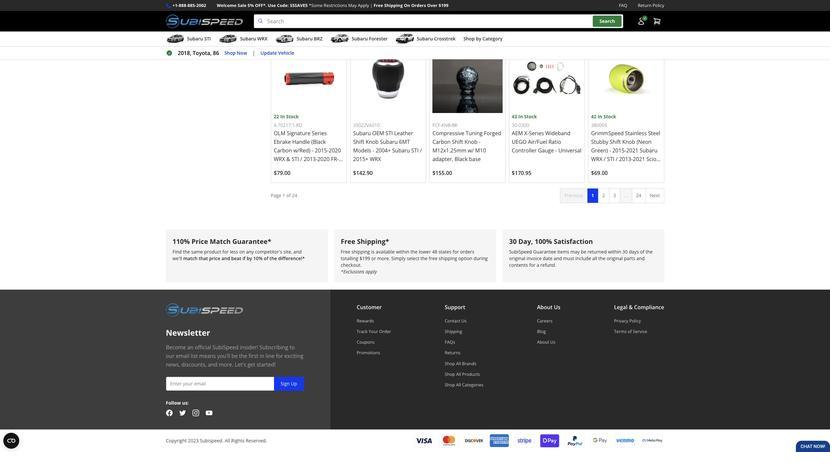Task type: describe. For each thing, give the bounding box(es) containing it.
categories
[[463, 382, 484, 388]]

$19.99
[[433, 23, 449, 30]]

the right days
[[646, 249, 653, 255]]

update vehicle
[[261, 50, 295, 56]]

subaru brz
[[297, 36, 323, 42]]

rewards
[[357, 318, 374, 324]]

6mt
[[399, 138, 410, 146]]

brz inside the 42 in stock 380005 grimmspeed stainless steel stubby shift knob (neon green) - 2015-2021 subaru wrx / sti / 2013-2021 scion fr-s / subaru brz / toyota 86
[[626, 164, 636, 172]]

sti down leather
[[412, 147, 419, 154]]

aem x-series wideband uego air/fuel ratio controller gauge - universal image
[[512, 43, 582, 113]]

states
[[439, 249, 452, 255]]

m12x1.25mm
[[433, 147, 467, 154]]

$99.00
[[592, 23, 608, 30]]

policy for return policy
[[653, 2, 665, 8]]

handle
[[292, 138, 310, 146]]

a subaru wrx thumbnail image image
[[219, 34, 238, 44]]

380005
[[592, 122, 608, 128]]

knb-
[[442, 122, 452, 128]]

0 vertical spatial 2020
[[329, 147, 341, 154]]

1 vertical spatial free
[[341, 237, 356, 246]]

48
[[432, 249, 438, 255]]

your
[[369, 329, 378, 335]]

subaru right a subaru brz thumbnail image
[[297, 36, 313, 42]]

all for brands
[[456, 361, 461, 367]]

apply
[[358, 2, 369, 8]]

of right terms
[[628, 329, 632, 335]]

1 horizontal spatial |
[[371, 2, 373, 8]]

brands
[[463, 361, 477, 367]]

started!
[[257, 361, 276, 368]]

email
[[176, 352, 190, 360]]

get
[[248, 361, 255, 368]]

the inside find the same product for less on any competitor's site, and we'll
[[183, 249, 190, 255]]

first
[[249, 352, 259, 360]]

you'll
[[217, 352, 230, 360]]

legal
[[615, 304, 628, 311]]

$45.90
[[274, 23, 291, 30]]

invoice
[[527, 255, 542, 262]]

visa image
[[414, 434, 434, 448]]

satisfaction
[[554, 237, 593, 246]]

is
[[371, 249, 375, 255]]

- inside compressive tuning forged carbon shift knob - m12x1.25mm w/ m10 adapter, black base
[[479, 138, 481, 146]]

in for 0300
[[519, 114, 523, 120]]

0 vertical spatial us
[[554, 304, 561, 311]]

/ inside 35022va010 subaru oem sti leather shift knob subaru 6mt models - 2004+ subaru sti / 2015+ wrx
[[420, 147, 422, 154]]

1 about us from the top
[[537, 304, 561, 311]]

shop for shop all categories
[[445, 382, 455, 388]]

mastercard image
[[439, 434, 459, 448]]

must
[[564, 255, 575, 262]]

1 1 from the left
[[283, 192, 285, 199]]

brz inside subaru brz dropdown button
[[314, 36, 323, 42]]

0 vertical spatial free
[[374, 2, 383, 8]]

0 vertical spatial shipping
[[352, 249, 370, 255]]

stainless
[[626, 130, 647, 137]]

shift inside the 42 in stock 380005 grimmspeed stainless steel stubby shift knob (neon green) - 2015-2021 subaru wrx / sti / 2013-2021 scion fr-s / subaru brz / toyota 86
[[610, 138, 621, 146]]

within inside 30 day, 100% satisfaction subispeed guarantee items may be returned within 30 days of the original invoice date and must include all the original parts and contents for a refund.
[[608, 249, 622, 255]]

0300
[[519, 122, 530, 128]]

totalling
[[341, 255, 359, 262]]

0 horizontal spatial 30
[[510, 237, 517, 246]]

amex image
[[490, 434, 510, 448]]

line
[[266, 352, 275, 360]]

open widget image
[[3, 433, 19, 449]]

- inside 43 in stock 30-0300 aem x-series wideband uego air/fuel ratio controller gauge - universal
[[556, 147, 558, 154]]

wrx for subaru oem sti leather shift knob subaru 6mt models - 2004+ subaru sti / 2015+ wrx
[[370, 156, 381, 163]]

shift inside compressive tuning forged carbon shift knob - m12x1.25mm w/ m10 adapter, black base
[[452, 138, 464, 146]]

returns link
[[445, 350, 484, 356]]

compressive tuning forged carbon shift knob - m12x1.25mm w/ m10 adapter, black base image
[[433, 43, 503, 113]]

faq link
[[619, 2, 628, 9]]

terms of service link
[[615, 329, 665, 335]]

careers
[[537, 318, 553, 324]]

us for the contact us link
[[462, 318, 467, 324]]

returned
[[588, 249, 607, 255]]

contact
[[445, 318, 461, 324]]

subaru right a subaru forester thumbnail image
[[352, 36, 368, 42]]

the right all
[[599, 255, 606, 262]]

subaru down 35022va010
[[353, 130, 371, 137]]

sti inside the 42 in stock 380005 grimmspeed stainless steel stubby shift knob (neon green) - 2015-2021 subaru wrx / sti / 2013-2021 scion fr-s / subaru brz / toyota 86
[[608, 156, 615, 163]]

a subaru forester thumbnail image image
[[331, 34, 349, 44]]

fr- inside the 42 in stock 380005 grimmspeed stainless steel stubby shift knob (neon green) - 2015-2021 subaru wrx / sti / 2013-2021 scion fr-s / subaru brz / toyota 86
[[592, 164, 599, 172]]

find the same product for less on any competitor's site, and we'll
[[173, 249, 302, 262]]

1 vertical spatial 2020
[[318, 156, 330, 163]]

2004+
[[376, 147, 391, 154]]

more. inside become an official subispeed insider! subscribing to our email list means you'll be the first in line for exciting news, discounts, and more. let's get started!
[[219, 361, 234, 368]]

paypal image
[[565, 434, 585, 448]]

in
[[260, 352, 264, 360]]

official
[[195, 344, 211, 351]]

discover image
[[464, 434, 484, 448]]

and inside become an official subispeed insider! subscribing to our email list means you'll be the first in line for exciting news, discounts, and more. let's get started!
[[208, 361, 218, 368]]

less
[[230, 249, 238, 255]]

subaru up 2018, toyota, 86
[[187, 36, 203, 42]]

items
[[558, 249, 570, 255]]

compliance
[[635, 304, 665, 311]]

wrx for grimmspeed stainless steel stubby shift knob (neon green) - 2015-2021 subaru wrx / sti / 2013-2021 scion fr-s / subaru brz / toyota 86
[[592, 156, 603, 163]]

shipping link
[[445, 329, 484, 335]]

discounts,
[[182, 361, 207, 368]]

1 vertical spatial 2021
[[633, 156, 646, 163]]

the inside become an official subispeed insider! subscribing to our email list means you'll be the first in line for exciting news, discounts, and more. let's get started!
[[239, 352, 247, 360]]

subaru forester
[[352, 36, 388, 42]]

available
[[376, 249, 395, 255]]

0 vertical spatial 2021
[[627, 147, 639, 154]]

apply
[[366, 268, 377, 275]]

by inside dropdown button
[[476, 36, 482, 42]]

2015- inside 22 in stock a.70217.1-rd olm signature series ebrake handle (black carbon w/red) - 2015-2020 wrx & sti / 2013-2020 fr-s / brz / 86 / 2014-2018 forester / 2013+ *crosstrek
[[315, 147, 329, 154]]

s inside 22 in stock a.70217.1-rd olm signature series ebrake handle (black carbon w/red) - 2015-2020 wrx & sti / 2013-2020 fr-s / brz / 86 / 2014-2018 forester / 2013+ *crosstrek
[[339, 156, 342, 163]]

more. inside free shipping* free shipping is available within the lower 48 states for orders totalling $199 or more. simply select the free shipping option during checkout. *exclusions apply
[[378, 255, 390, 262]]

wrx inside "subaru wrx" dropdown button
[[257, 36, 268, 42]]

careers link
[[537, 318, 561, 324]]

86 inside 22 in stock a.70217.1-rd olm signature series ebrake handle (black carbon w/red) - 2015-2020 wrx & sti / 2013-2020 fr-s / brz / 86 / 2014-2018 forester / 2013+ *crosstrek
[[292, 164, 298, 172]]

shop for shop all brands
[[445, 361, 455, 367]]

shop by category button
[[464, 33, 503, 46]]

110% price match guarantee*
[[173, 237, 271, 246]]

+1-888-885-2002
[[173, 2, 206, 8]]

olm signature series ebrake handle (black carbon w/red) - 2015-2020 wrx & sti / 2013-2020 fr-s / brz / 86 / 2014-2018 forester / 2013+ *crosstrek image
[[274, 43, 344, 113]]

be inside become an official subispeed insider! subscribing to our email list means you'll be the first in line for exciting news, discounts, and more. let's get started!
[[232, 352, 238, 360]]

price
[[209, 255, 220, 262]]

$79.00 link
[[350, 0, 427, 37]]

1 vertical spatial shipping
[[439, 255, 458, 262]]

lower
[[419, 249, 431, 255]]

stock for 0300
[[525, 114, 537, 120]]

refund.
[[541, 262, 557, 268]]

find
[[173, 249, 182, 255]]

parts
[[625, 255, 636, 262]]

shop now link
[[225, 49, 247, 57]]

within inside free shipping* free shipping is available within the lower 48 states for orders totalling $199 or more. simply select the free shipping option during checkout. *exclusions apply
[[396, 249, 410, 255]]

vehicle
[[278, 50, 295, 56]]

2 original from the left
[[607, 255, 623, 262]]

86 inside the 42 in stock 380005 grimmspeed stainless steel stubby shift knob (neon green) - 2015-2021 subaru wrx / sti / 2013-2021 scion fr-s / subaru brz / toyota 86
[[592, 173, 598, 180]]

free
[[429, 255, 438, 262]]

in for rd
[[281, 114, 285, 120]]

2014-
[[303, 164, 316, 172]]

a subaru brz thumbnail image image
[[276, 34, 294, 44]]

subaru down green) at the right top of the page
[[607, 164, 625, 172]]

let's
[[235, 361, 246, 368]]

and down items
[[554, 255, 562, 262]]

22
[[274, 114, 279, 120]]

a.70217.1-
[[274, 122, 296, 128]]

off*.
[[255, 2, 267, 8]]

subaru crosstrek
[[417, 36, 456, 42]]

youtube logo image
[[206, 410, 212, 417]]

if
[[243, 255, 246, 262]]

air/fuel
[[528, 138, 548, 146]]

privacy policy
[[615, 318, 642, 324]]

for inside free shipping* free shipping is available within the lower 48 states for orders totalling $199 or more. simply select the free shipping option during checkout. *exclusions apply
[[453, 249, 459, 255]]

promotions link
[[357, 350, 391, 356]]

on
[[239, 249, 245, 255]]

list
[[191, 352, 198, 360]]

and left beat
[[222, 255, 230, 262]]

match
[[210, 237, 231, 246]]

stock for grimmspeed
[[604, 114, 617, 120]]

or
[[372, 255, 376, 262]]

subaru brz button
[[276, 33, 323, 46]]

0 vertical spatial shipping
[[385, 2, 403, 8]]

insider!
[[240, 344, 258, 351]]

track
[[357, 329, 368, 335]]

0 vertical spatial 86
[[213, 49, 219, 57]]

1 original from the left
[[510, 255, 526, 262]]

2018,
[[178, 49, 192, 57]]

gauge
[[538, 147, 554, 154]]

next button
[[646, 188, 665, 203]]

1 vertical spatial &
[[629, 304, 633, 311]]

sign up
[[281, 381, 297, 387]]

return policy
[[638, 2, 665, 8]]

- inside the 42 in stock 380005 grimmspeed stainless steel stubby shift knob (neon green) - 2015-2021 subaru wrx / sti / 2013-2021 scion fr-s / subaru brz / toyota 86
[[610, 147, 612, 154]]

fcf-knb-bk
[[433, 122, 458, 128]]

for inside 30 day, 100% satisfaction subispeed guarantee items may be returned within 30 days of the original invoice date and must include all the original parts and contents for a refund.
[[530, 262, 536, 268]]

0 vertical spatial $199
[[439, 2, 449, 8]]

twitter logo image
[[179, 410, 186, 417]]

shop for shop by category
[[464, 36, 475, 42]]

Enter your email text field
[[166, 377, 304, 391]]

series for x-
[[529, 130, 544, 137]]

subaru up 2004+
[[380, 138, 398, 146]]

24 inside button
[[637, 192, 642, 199]]

1 about from the top
[[537, 304, 553, 311]]

1 vertical spatial by
[[247, 255, 252, 262]]

guarantee*
[[233, 237, 271, 246]]

subaru forester button
[[331, 33, 388, 46]]

facebook logo image
[[166, 410, 173, 417]]

subaru up 'scion'
[[640, 147, 658, 154]]

welcome
[[217, 2, 237, 8]]

venmo image
[[616, 434, 636, 448]]

$60.00
[[512, 23, 529, 30]]

forester inside 22 in stock a.70217.1-rd olm signature series ebrake handle (black carbon w/red) - 2015-2020 wrx & sti / 2013-2020 fr-s / brz / 86 / 2014-2018 forester / 2013+ *crosstrek
[[274, 173, 295, 180]]



Task type: locate. For each thing, give the bounding box(es) containing it.
carbon down compressive at top
[[433, 138, 451, 146]]

now
[[237, 50, 247, 56]]

1 horizontal spatial policy
[[653, 2, 665, 8]]

1 within from the left
[[396, 249, 410, 255]]

legal & compliance
[[615, 304, 665, 311]]

0 horizontal spatial 24
[[292, 192, 297, 199]]

may
[[571, 249, 580, 255]]

/
[[420, 147, 422, 154], [301, 156, 303, 163], [604, 156, 606, 163], [616, 156, 618, 163], [274, 164, 276, 172], [288, 164, 290, 172], [299, 164, 301, 172], [604, 164, 606, 172], [637, 164, 639, 172], [296, 173, 298, 180]]

- down ratio
[[556, 147, 558, 154]]

stock up rd
[[286, 114, 299, 120]]

about us down blog "link"
[[537, 339, 556, 345]]

0 vertical spatial carbon
[[433, 138, 451, 146]]

2 24 from the left
[[637, 192, 642, 199]]

35022va010
[[353, 122, 380, 128]]

policy for privacy policy
[[630, 318, 642, 324]]

in for grimmspeed
[[598, 114, 603, 120]]

sssave5
[[290, 2, 308, 8]]

in inside the 42 in stock 380005 grimmspeed stainless steel stubby shift knob (neon green) - 2015-2021 subaru wrx / sti / 2013-2021 scion fr-s / subaru brz / toyota 86
[[598, 114, 603, 120]]

| right apply
[[371, 2, 373, 8]]

tuning
[[466, 130, 483, 137]]

1 horizontal spatial 1
[[592, 192, 595, 199]]

and down the means
[[208, 361, 218, 368]]

track your order
[[357, 329, 391, 335]]

& down ebrake
[[287, 156, 291, 163]]

2 about us from the top
[[537, 339, 556, 345]]

about down blog
[[537, 339, 550, 345]]

brz down ebrake
[[277, 164, 287, 172]]

3 stock from the left
[[604, 114, 617, 120]]

a subaru crosstrek thumbnail image image
[[396, 34, 415, 44]]

1 vertical spatial s
[[599, 164, 602, 172]]

0 vertical spatial fr-
[[331, 156, 339, 163]]

forester left a subaru crosstrek thumbnail image
[[369, 36, 388, 42]]

$69.00
[[592, 170, 608, 177]]

1 series from the left
[[312, 130, 327, 137]]

0 vertical spatial s
[[339, 156, 342, 163]]

knob down the "oem"
[[366, 138, 379, 146]]

checkout.
[[341, 262, 362, 268]]

2 vertical spatial 86
[[592, 173, 598, 180]]

stock inside 43 in stock 30-0300 aem x-series wideband uego air/fuel ratio controller gauge - universal
[[525, 114, 537, 120]]

for left "less"
[[223, 249, 229, 255]]

all for categories
[[456, 382, 461, 388]]

in
[[281, 114, 285, 120], [519, 114, 523, 120], [598, 114, 603, 120]]

steel
[[649, 130, 661, 137]]

2 shift from the left
[[452, 138, 464, 146]]

knob inside compressive tuning forged carbon shift knob - m12x1.25mm w/ m10 adapter, black base
[[465, 138, 478, 146]]

wrx down 2004+
[[370, 156, 381, 163]]

follow us:
[[166, 400, 189, 406]]

1 horizontal spatial subispeed
[[510, 249, 532, 255]]

the down competitor's
[[270, 255, 277, 262]]

2013- left 'scion'
[[620, 156, 633, 163]]

1 vertical spatial policy
[[630, 318, 642, 324]]

1 horizontal spatial by
[[476, 36, 482, 42]]

rights
[[231, 438, 245, 444]]

0 horizontal spatial shift
[[353, 138, 365, 146]]

wrx for olm signature series ebrake handle (black carbon w/red) - 2015-2020 wrx & sti / 2013-2020 fr-s / brz / 86 / 2014-2018 forester / 2013+ *crosstrek
[[274, 156, 285, 163]]

& right legal
[[629, 304, 633, 311]]

button image
[[638, 17, 646, 25]]

- right green) at the right top of the page
[[610, 147, 612, 154]]

2013- inside the 42 in stock 380005 grimmspeed stainless steel stubby shift knob (neon green) - 2015-2021 subaru wrx / sti / 2013-2021 scion fr-s / subaru brz / toyota 86
[[620, 156, 633, 163]]

oem
[[373, 130, 384, 137]]

1 left 2
[[592, 192, 595, 199]]

for right states
[[453, 249, 459, 255]]

1 horizontal spatial 2013-
[[620, 156, 633, 163]]

uego
[[512, 138, 527, 146]]

$79.00 up the page 1 of 24
[[274, 170, 291, 177]]

the up let's
[[239, 352, 247, 360]]

shift inside 35022va010 subaru oem sti leather shift knob subaru 6mt models - 2004+ subaru sti / 2015+ wrx
[[353, 138, 365, 146]]

be up 'include'
[[581, 249, 587, 255]]

of down competitor's
[[264, 255, 269, 262]]

0 horizontal spatial knob
[[366, 138, 379, 146]]

include
[[576, 255, 592, 262]]

forester up the page 1 of 24
[[274, 173, 295, 180]]

policy up the terms of service link
[[630, 318, 642, 324]]

1 horizontal spatial 24
[[637, 192, 642, 199]]

in right the 42
[[598, 114, 603, 120]]

0 horizontal spatial $199
[[360, 255, 370, 262]]

2013- inside 22 in stock a.70217.1-rd olm signature series ebrake handle (black carbon w/red) - 2015-2020 wrx & sti / 2013-2020 fr-s / brz / 86 / 2014-2018 forester / 2013+ *crosstrek
[[304, 156, 318, 163]]

our
[[166, 352, 175, 360]]

stock up 380005
[[604, 114, 617, 120]]

1 vertical spatial forester
[[274, 173, 295, 180]]

1 vertical spatial about
[[537, 339, 550, 345]]

carbon inside compressive tuning forged carbon shift knob - m12x1.25mm w/ m10 adapter, black base
[[433, 138, 451, 146]]

1 vertical spatial 30
[[623, 249, 628, 255]]

product
[[204, 249, 221, 255]]

1 vertical spatial about us
[[537, 339, 556, 345]]

carbon inside 22 in stock a.70217.1-rd olm signature series ebrake handle (black carbon w/red) - 2015-2020 wrx & sti / 2013-2020 fr-s / brz / 86 / 2014-2018 forester / 2013+ *crosstrek
[[274, 147, 292, 154]]

googlepay image
[[590, 434, 610, 448]]

shop all categories
[[445, 382, 484, 388]]

wrx inside 22 in stock a.70217.1-rd olm signature series ebrake handle (black carbon w/red) - 2015-2020 wrx & sti / 2013-2020 fr-s / brz / 86 / 2014-2018 forester / 2013+ *crosstrek
[[274, 156, 285, 163]]

1 horizontal spatial stock
[[525, 114, 537, 120]]

2 in from the left
[[519, 114, 523, 120]]

2 stock from the left
[[525, 114, 537, 120]]

s left 2015+
[[339, 156, 342, 163]]

1 horizontal spatial more.
[[378, 255, 390, 262]]

wrx up the update
[[257, 36, 268, 42]]

fr- up *crosstrek
[[331, 156, 339, 163]]

subaru crosstrek button
[[396, 33, 456, 46]]

subaru wrx button
[[219, 33, 268, 46]]

knob up w/ on the top right of page
[[465, 138, 478, 146]]

simply
[[392, 255, 406, 262]]

0 horizontal spatial brz
[[277, 164, 287, 172]]

track your order link
[[357, 329, 391, 335]]

subaru
[[187, 36, 203, 42], [240, 36, 256, 42], [297, 36, 313, 42], [352, 36, 368, 42], [417, 36, 433, 42], [353, 130, 371, 137], [380, 138, 398, 146], [393, 147, 410, 154], [640, 147, 658, 154], [607, 164, 625, 172]]

subispeed inside become an official subispeed insider! subscribing to our email list means you'll be the first in line for exciting news, discounts, and more. let's get started!
[[213, 344, 239, 351]]

1 button
[[588, 188, 599, 203]]

instagram logo image
[[193, 410, 199, 417]]

2 horizontal spatial 86
[[592, 173, 598, 180]]

coupons
[[357, 339, 375, 345]]

of inside 30 day, 100% satisfaction subispeed guarantee items may be returned within 30 days of the original invoice date and must include all the original parts and contents for a refund.
[[641, 249, 645, 255]]

1
[[283, 192, 285, 199], [592, 192, 595, 199]]

1 horizontal spatial shipping
[[439, 255, 458, 262]]

24 right page
[[292, 192, 297, 199]]

2 series from the left
[[529, 130, 544, 137]]

promotions
[[357, 350, 380, 356]]

1 vertical spatial $79.00
[[274, 170, 291, 177]]

86 left the "2014-"
[[292, 164, 298, 172]]

2018
[[316, 164, 329, 172]]

2013- for -
[[304, 156, 318, 163]]

0 vertical spatial be
[[581, 249, 587, 255]]

- inside 35022va010 subaru oem sti leather shift knob subaru 6mt models - 2004+ subaru sti / 2015+ wrx
[[373, 147, 375, 154]]

wrx down ebrake
[[274, 156, 285, 163]]

2 button
[[598, 188, 610, 203]]

competitor's
[[255, 249, 282, 255]]

orders
[[460, 249, 475, 255]]

wrx inside 35022va010 subaru oem sti leather shift knob subaru 6mt models - 2004+ subaru sti / 2015+ wrx
[[370, 156, 381, 163]]

more. down available
[[378, 255, 390, 262]]

1 vertical spatial us
[[462, 318, 467, 324]]

1 horizontal spatial &
[[629, 304, 633, 311]]

0 vertical spatial subispeed logo image
[[166, 14, 243, 28]]

1 vertical spatial carbon
[[274, 147, 292, 154]]

shop down returns
[[445, 361, 455, 367]]

universal
[[559, 147, 582, 154]]

1 2015- from the left
[[315, 147, 329, 154]]

1 horizontal spatial in
[[519, 114, 523, 120]]

all for products
[[456, 371, 461, 377]]

welcome sale 5% off*. use code: sssave5
[[217, 2, 308, 8]]

0 horizontal spatial 2015-
[[315, 147, 329, 154]]

0 horizontal spatial shipping
[[385, 2, 403, 8]]

series inside 22 in stock a.70217.1-rd olm signature series ebrake handle (black carbon w/red) - 2015-2020 wrx & sti / 2013-2020 fr-s / brz / 86 / 2014-2018 forester / 2013+ *crosstrek
[[312, 130, 327, 137]]

2 vertical spatial free
[[341, 249, 351, 255]]

knob inside 35022va010 subaru oem sti leather shift knob subaru 6mt models - 2004+ subaru sti / 2015+ wrx
[[366, 138, 379, 146]]

for inside find the same product for less on any competitor's site, and we'll
[[223, 249, 229, 255]]

1 horizontal spatial forester
[[369, 36, 388, 42]]

brz inside 22 in stock a.70217.1-rd olm signature series ebrake handle (black carbon w/red) - 2015-2020 wrx & sti / 2013-2020 fr-s / brz / 86 / 2014-2018 forester / 2013+ *crosstrek
[[277, 164, 287, 172]]

1 vertical spatial shipping
[[445, 329, 463, 335]]

wrx
[[257, 36, 268, 42], [274, 156, 285, 163], [370, 156, 381, 163], [592, 156, 603, 163]]

2 1 from the left
[[592, 192, 595, 199]]

days
[[629, 249, 639, 255]]

in inside 22 in stock a.70217.1-rd olm signature series ebrake handle (black carbon w/red) - 2015-2020 wrx & sti / 2013-2020 fr-s / brz / 86 / 2014-2018 forester / 2013+ *crosstrek
[[281, 114, 285, 120]]

sti inside dropdown button
[[204, 36, 211, 42]]

search input field
[[254, 14, 624, 28]]

1 horizontal spatial $199
[[439, 2, 449, 8]]

a subaru sti thumbnail image image
[[166, 34, 185, 44]]

series for signature
[[312, 130, 327, 137]]

all left rights
[[225, 438, 230, 444]]

30 left day,
[[510, 237, 517, 246]]

0 vertical spatial more.
[[378, 255, 390, 262]]

shipping down the contact in the right of the page
[[445, 329, 463, 335]]

0 vertical spatial $79.00
[[353, 23, 370, 30]]

stock for rd
[[286, 114, 299, 120]]

1 horizontal spatial within
[[608, 249, 622, 255]]

0 horizontal spatial within
[[396, 249, 410, 255]]

stock inside the 42 in stock 380005 grimmspeed stainless steel stubby shift knob (neon green) - 2015-2021 subaru wrx / sti / 2013-2021 scion fr-s / subaru brz / toyota 86
[[604, 114, 617, 120]]

shop left the category at the top of page
[[464, 36, 475, 42]]

series up 'air/fuel'
[[529, 130, 544, 137]]

10%
[[253, 255, 263, 262]]

- inside 22 in stock a.70217.1-rd olm signature series ebrake handle (black carbon w/red) - 2015-2020 wrx & sti / 2013-2020 fr-s / brz / 86 / 2014-2018 forester / 2013+ *crosstrek
[[312, 147, 314, 154]]

of right page
[[287, 192, 291, 199]]

subaru down the 6mt
[[393, 147, 410, 154]]

shop inside shop now link
[[225, 50, 236, 56]]

1 24 from the left
[[292, 192, 297, 199]]

shop for shop now
[[225, 50, 236, 56]]

1 vertical spatial 86
[[292, 164, 298, 172]]

copyright 2023 subispeed. all rights reserved.
[[166, 438, 267, 444]]

exciting
[[285, 352, 304, 360]]

forester inside dropdown button
[[369, 36, 388, 42]]

1 knob from the left
[[366, 138, 379, 146]]

0 horizontal spatial $79.00
[[274, 170, 291, 177]]

2 2013- from the left
[[620, 156, 633, 163]]

0 horizontal spatial carbon
[[274, 147, 292, 154]]

2021 up toyota
[[633, 156, 646, 163]]

0 vertical spatial by
[[476, 36, 482, 42]]

| right now at the top of page
[[253, 49, 255, 57]]

110%
[[173, 237, 190, 246]]

knob down stainless at the right top of page
[[623, 138, 636, 146]]

privacy
[[615, 318, 629, 324]]

3 in from the left
[[598, 114, 603, 120]]

the up match
[[183, 249, 190, 255]]

brz left toyota
[[626, 164, 636, 172]]

0 horizontal spatial 2013-
[[304, 156, 318, 163]]

for
[[223, 249, 229, 255], [453, 249, 459, 255], [530, 262, 536, 268], [276, 352, 283, 360]]

return
[[638, 2, 652, 8]]

subispeed inside 30 day, 100% satisfaction subispeed guarantee items may be returned within 30 days of the original invoice date and must include all the original parts and contents for a refund.
[[510, 249, 532, 255]]

all left brands at the right bottom
[[456, 361, 461, 367]]

888-
[[179, 2, 188, 8]]

2 horizontal spatial shift
[[610, 138, 621, 146]]

1 horizontal spatial 30
[[623, 249, 628, 255]]

subispeed down day,
[[510, 249, 532, 255]]

2002
[[196, 2, 206, 8]]

by left the category at the top of page
[[476, 36, 482, 42]]

shipping left on
[[385, 2, 403, 8]]

shop down shop all products
[[445, 382, 455, 388]]

fcf-
[[433, 122, 442, 128]]

1 vertical spatial |
[[253, 49, 255, 57]]

fr- down green) at the right top of the page
[[592, 164, 599, 172]]

sti right the "oem"
[[386, 130, 393, 137]]

0 horizontal spatial in
[[281, 114, 285, 120]]

reserved.
[[246, 438, 267, 444]]

0 horizontal spatial shipping
[[352, 249, 370, 255]]

0 vertical spatial policy
[[653, 2, 665, 8]]

ratio
[[549, 138, 562, 146]]

1 stock from the left
[[286, 114, 299, 120]]

1 vertical spatial subispeed
[[213, 344, 239, 351]]

2021 down (neon
[[627, 147, 639, 154]]

shop left now at the top of page
[[225, 50, 236, 56]]

for left a
[[530, 262, 536, 268]]

brz
[[314, 36, 323, 42], [277, 164, 287, 172], [626, 164, 636, 172]]

compressive tuning forged carbon shift knob - m12x1.25mm w/ m10 adapter, black base
[[433, 130, 502, 163]]

s inside the 42 in stock 380005 grimmspeed stainless steel stubby shift knob (neon green) - 2015-2021 subaru wrx / sti / 2013-2021 scion fr-s / subaru brz / toyota 86
[[599, 164, 602, 172]]

for right the line
[[276, 352, 283, 360]]

more. down the you'll
[[219, 361, 234, 368]]

1 vertical spatial subispeed logo image
[[166, 303, 243, 317]]

the up select
[[411, 249, 418, 255]]

forged
[[484, 130, 502, 137]]

1 horizontal spatial be
[[581, 249, 587, 255]]

1 in from the left
[[281, 114, 285, 120]]

knob inside the 42 in stock 380005 grimmspeed stainless steel stubby shift knob (neon green) - 2015-2021 subaru wrx / sti / 2013-2021 scion fr-s / subaru brz / toyota 86
[[623, 138, 636, 146]]

shop inside shop by category dropdown button
[[464, 36, 475, 42]]

0 horizontal spatial &
[[287, 156, 291, 163]]

- up m10
[[479, 138, 481, 146]]

subispeed up the you'll
[[213, 344, 239, 351]]

stubby
[[592, 138, 609, 146]]

0 horizontal spatial fr-
[[331, 156, 339, 163]]

1 horizontal spatial carbon
[[433, 138, 451, 146]]

*crosstrek
[[316, 173, 342, 180]]

0 horizontal spatial stock
[[286, 114, 299, 120]]

for inside become an official subispeed insider! subscribing to our email list means you'll be the first in line for exciting news, discounts, and more. let's get started!
[[276, 352, 283, 360]]

1 subispeed logo image from the top
[[166, 14, 243, 28]]

subaru wrx
[[240, 36, 268, 42]]

returns
[[445, 350, 461, 356]]

1 shift from the left
[[353, 138, 365, 146]]

page
[[271, 192, 282, 199]]

update
[[261, 50, 277, 56]]

2015- inside the 42 in stock 380005 grimmspeed stainless steel stubby shift knob (neon green) - 2015-2021 subaru wrx / sti / 2013-2021 scion fr-s / subaru brz / toyota 86
[[613, 147, 627, 154]]

subispeed logo image
[[166, 14, 243, 28], [166, 303, 243, 317]]

& inside 22 in stock a.70217.1-rd olm signature series ebrake handle (black carbon w/red) - 2015-2020 wrx & sti / 2013-2020 fr-s / brz / 86 / 2014-2018 forester / 2013+ *crosstrek
[[287, 156, 291, 163]]

0 vertical spatial forester
[[369, 36, 388, 42]]

w/red)
[[294, 147, 311, 154]]

coupons link
[[357, 339, 391, 345]]

35022va010 subaru oem sti leather shift knob subaru 6mt models - 2004+ subaru sti / 2015+ wrx
[[353, 122, 422, 163]]

2 about from the top
[[537, 339, 550, 345]]

the
[[183, 249, 190, 255], [411, 249, 418, 255], [646, 249, 653, 255], [270, 255, 277, 262], [421, 255, 428, 262], [599, 255, 606, 262], [239, 352, 247, 360]]

faqs link
[[445, 339, 484, 345]]

1 vertical spatial be
[[232, 352, 238, 360]]

in right 43
[[519, 114, 523, 120]]

wrx inside the 42 in stock 380005 grimmspeed stainless steel stubby shift knob (neon green) - 2015-2021 subaru wrx / sti / 2013-2021 scion fr-s / subaru brz / toyota 86
[[592, 156, 603, 163]]

0 vertical spatial &
[[287, 156, 291, 163]]

86 right toyota, at the left of the page
[[213, 49, 219, 57]]

1 horizontal spatial $79.00
[[353, 23, 370, 30]]

2 horizontal spatial in
[[598, 114, 603, 120]]

series inside 43 in stock 30-0300 aem x-series wideband uego air/fuel ratio controller gauge - universal
[[529, 130, 544, 137]]

select
[[407, 255, 420, 262]]

all down shop all products
[[456, 382, 461, 388]]

1 horizontal spatial 86
[[292, 164, 298, 172]]

fr- inside 22 in stock a.70217.1-rd olm signature series ebrake handle (black carbon w/red) - 2015-2020 wrx & sti / 2013-2020 fr-s / brz / 86 / 2014-2018 forester / 2013+ *crosstrek
[[331, 156, 339, 163]]

contact us
[[445, 318, 467, 324]]

shift up m12x1.25mm
[[452, 138, 464, 146]]

beat
[[231, 255, 242, 262]]

24 right ...
[[637, 192, 642, 199]]

0 vertical spatial 30
[[510, 237, 517, 246]]

2 within from the left
[[608, 249, 622, 255]]

in inside 43 in stock 30-0300 aem x-series wideband uego air/fuel ratio controller gauge - universal
[[519, 114, 523, 120]]

1 horizontal spatial original
[[607, 255, 623, 262]]

guarantee
[[534, 249, 557, 255]]

3 shift from the left
[[610, 138, 621, 146]]

knob
[[366, 138, 379, 146], [465, 138, 478, 146], [623, 138, 636, 146]]

86
[[213, 49, 219, 57], [292, 164, 298, 172], [592, 173, 598, 180]]

2 horizontal spatial stock
[[604, 114, 617, 120]]

1 right page
[[283, 192, 285, 199]]

1 vertical spatial fr-
[[592, 164, 599, 172]]

2 horizontal spatial brz
[[626, 164, 636, 172]]

be inside 30 day, 100% satisfaction subispeed guarantee items may be returned within 30 days of the original invoice date and must include all the original parts and contents for a refund.
[[581, 249, 587, 255]]

0 horizontal spatial subispeed
[[213, 344, 239, 351]]

the down lower
[[421, 255, 428, 262]]

sti inside 22 in stock a.70217.1-rd olm signature series ebrake handle (black carbon w/red) - 2015-2020 wrx & sti / 2013-2020 fr-s / brz / 86 / 2014-2018 forester / 2013+ *crosstrek
[[292, 156, 299, 163]]

1 horizontal spatial s
[[599, 164, 602, 172]]

2 2015- from the left
[[613, 147, 627, 154]]

$170.95
[[512, 170, 532, 177]]

grimmspeed
[[592, 130, 624, 137]]

sign
[[281, 381, 290, 387]]

22 in stock a.70217.1-rd olm signature series ebrake handle (black carbon w/red) - 2015-2020 wrx & sti / 2013-2020 fr-s / brz / 86 / 2014-2018 forester / 2013+ *crosstrek
[[274, 114, 342, 180]]

metapay image
[[643, 439, 663, 443]]

original up contents
[[510, 255, 526, 262]]

0 horizontal spatial original
[[510, 255, 526, 262]]

$199 inside free shipping* free shipping is available within the lower 48 states for orders totalling $199 or more. simply select the free shipping option during checkout. *exclusions apply
[[360, 255, 370, 262]]

next
[[650, 192, 660, 199]]

2 knob from the left
[[465, 138, 478, 146]]

2 horizontal spatial knob
[[623, 138, 636, 146]]

2 subispeed logo image from the top
[[166, 303, 243, 317]]

previous
[[565, 192, 584, 199]]

and up difference!*
[[294, 249, 302, 255]]

stock up 0300
[[525, 114, 537, 120]]

m10
[[476, 147, 486, 154]]

1 inside button
[[592, 192, 595, 199]]

shop down the shop all brands
[[445, 371, 455, 377]]

2020 up *crosstrek
[[329, 147, 341, 154]]

1 horizontal spatial series
[[529, 130, 544, 137]]

shop all brands
[[445, 361, 477, 367]]

3 knob from the left
[[623, 138, 636, 146]]

0 horizontal spatial 86
[[213, 49, 219, 57]]

1 2013- from the left
[[304, 156, 318, 163]]

and inside find the same product for less on any competitor's site, and we'll
[[294, 249, 302, 255]]

grimmspeed stainless steel stubby shift knob (neon green) - 2015-2021 subaru wrx / sti / 2013-2021 scion fr-s / subaru brz / toyota 86 image
[[592, 43, 662, 113]]

2018, toyota, 86
[[178, 49, 219, 57]]

subispeed logo image up newsletter
[[166, 303, 243, 317]]

2015- down (black at the left top
[[315, 147, 329, 154]]

*some
[[309, 2, 323, 8]]

us up careers link
[[554, 304, 561, 311]]

0 horizontal spatial policy
[[630, 318, 642, 324]]

0 vertical spatial |
[[371, 2, 373, 8]]

us down blog "link"
[[551, 339, 556, 345]]

subispeed logo image down 2002
[[166, 14, 243, 28]]

subaru down $19.99
[[417, 36, 433, 42]]

ellipses image
[[620, 188, 633, 203]]

86 up 1 button on the top right of page
[[592, 173, 598, 180]]

0 horizontal spatial series
[[312, 130, 327, 137]]

$199 right over in the top of the page
[[439, 2, 449, 8]]

1 horizontal spatial knob
[[465, 138, 478, 146]]

shop for shop all products
[[445, 371, 455, 377]]

become
[[166, 344, 186, 351]]

stock inside 22 in stock a.70217.1-rd olm signature series ebrake handle (black carbon w/red) - 2015-2020 wrx & sti / 2013-2020 fr-s / brz / 86 / 2014-2018 forester / 2013+ *crosstrek
[[286, 114, 299, 120]]

shipping left is
[[352, 249, 370, 255]]

$199 left or
[[360, 255, 370, 262]]

us for about us link
[[551, 339, 556, 345]]

0 vertical spatial about
[[537, 304, 553, 311]]

2013- for 2015-
[[620, 156, 633, 163]]

policy
[[653, 2, 665, 8], [630, 318, 642, 324]]

shift up models
[[353, 138, 365, 146]]

0 horizontal spatial |
[[253, 49, 255, 57]]

shop by category
[[464, 36, 503, 42]]

within up simply at the left of page
[[396, 249, 410, 255]]

2015-
[[315, 147, 329, 154], [613, 147, 627, 154]]

subaru oem sti leather shift knob subaru 6mt models - 2004+ subaru sti / 2015+ wrx image
[[353, 43, 424, 113]]

1 horizontal spatial fr-
[[592, 164, 599, 172]]

shoppay image
[[540, 434, 560, 448]]

$79.00 up subaru forester dropdown button
[[353, 23, 370, 30]]

newsletter
[[166, 327, 210, 338]]

0 horizontal spatial 1
[[283, 192, 285, 199]]

original left parts
[[607, 255, 623, 262]]

subaru up now at the top of page
[[240, 36, 256, 42]]

2013- up the "2014-"
[[304, 156, 318, 163]]

0 horizontal spatial forester
[[274, 173, 295, 180]]

and down days
[[637, 255, 645, 262]]

0 horizontal spatial by
[[247, 255, 252, 262]]

0 vertical spatial subispeed
[[510, 249, 532, 255]]

stripe image
[[515, 434, 535, 448]]



Task type: vqa. For each thing, say whether or not it's contained in the screenshot.


